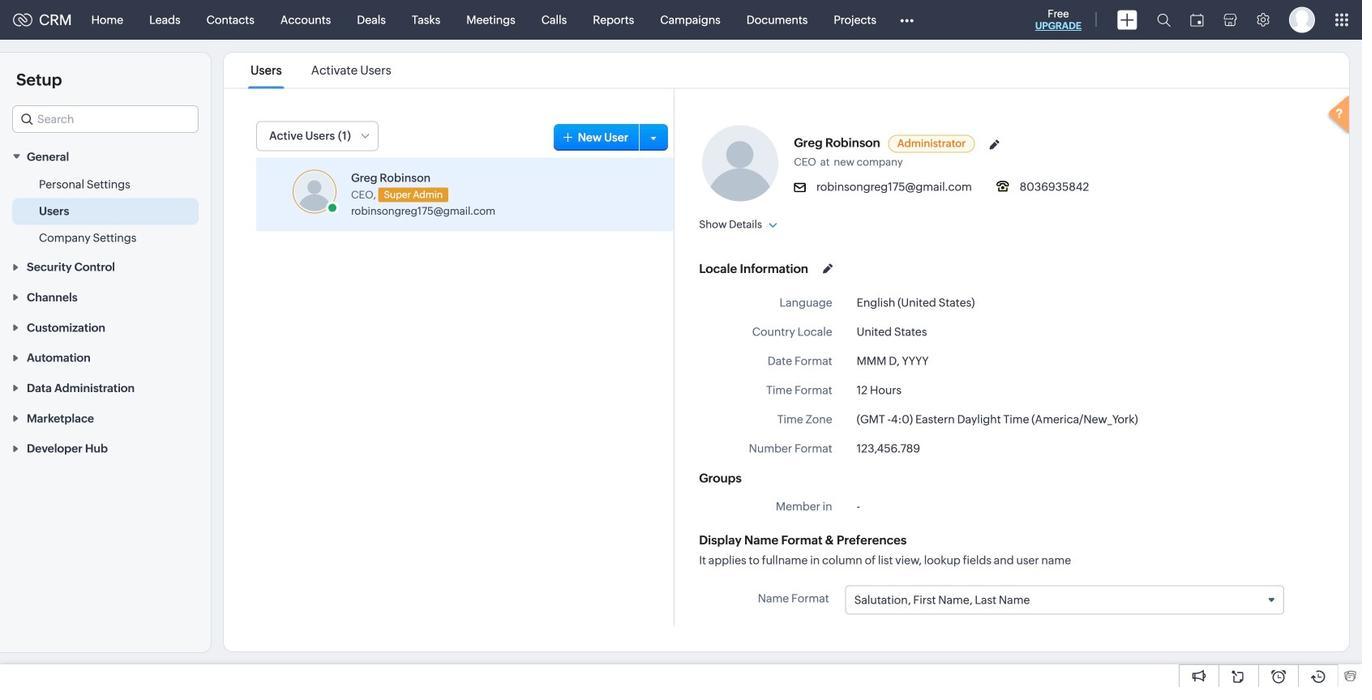 Task type: describe. For each thing, give the bounding box(es) containing it.
profile element
[[1280, 0, 1325, 39]]

logo image
[[13, 13, 32, 26]]

create menu element
[[1108, 0, 1147, 39]]

search element
[[1147, 0, 1181, 40]]



Task type: vqa. For each thing, say whether or not it's contained in the screenshot.
list
yes



Task type: locate. For each thing, give the bounding box(es) containing it.
None field
[[12, 105, 199, 133], [846, 587, 1284, 614], [846, 587, 1284, 614]]

calendar image
[[1190, 13, 1204, 26]]

Search text field
[[13, 106, 198, 132]]

create menu image
[[1117, 10, 1138, 30]]

search image
[[1157, 13, 1171, 27]]

list
[[236, 53, 406, 88]]

none field search
[[12, 105, 199, 133]]

profile image
[[1289, 7, 1315, 33]]

Other Modules field
[[890, 7, 924, 33]]

region
[[0, 171, 211, 252]]



